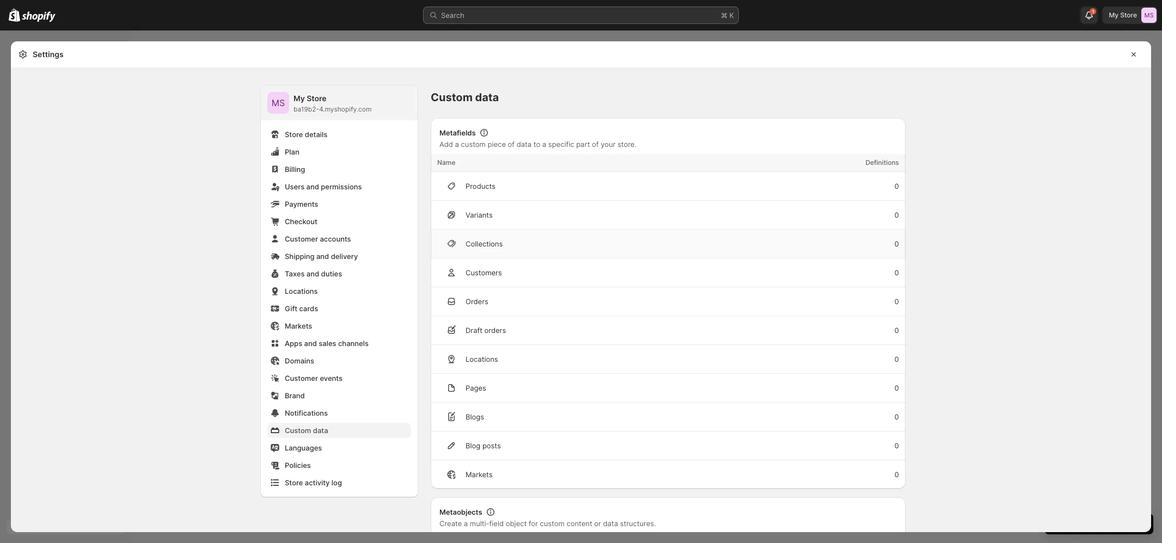 Task type: locate. For each thing, give the bounding box(es) containing it.
11 0 from the top
[[895, 471, 899, 479]]

custom data down notifications
[[285, 427, 328, 435]]

data inside 'shop settings menu' element
[[313, 427, 328, 435]]

customer events link
[[268, 371, 411, 386]]

specific
[[549, 140, 575, 149]]

store activity log link
[[268, 476, 411, 491]]

1 horizontal spatial of
[[592, 140, 599, 149]]

settings dialog
[[11, 41, 1152, 544]]

and right 'apps'
[[304, 339, 317, 348]]

and right taxes
[[307, 270, 319, 278]]

1 horizontal spatial custom
[[540, 520, 565, 528]]

my store image
[[1142, 8, 1157, 23], [268, 92, 289, 114]]

custom
[[461, 140, 486, 149], [540, 520, 565, 528]]

2 customer from the top
[[285, 374, 318, 383]]

users and permissions
[[285, 183, 362, 191]]

apps and sales channels link
[[268, 336, 411, 351]]

3 0 from the top
[[895, 240, 899, 248]]

gift
[[285, 305, 297, 313]]

billing link
[[268, 162, 411, 177]]

locations inside locations link
[[285, 287, 318, 296]]

a right add
[[455, 140, 459, 149]]

shopify image
[[9, 9, 20, 22], [22, 11, 56, 22]]

my up ba19b2-
[[294, 94, 305, 103]]

⌘
[[721, 11, 728, 20]]

custom
[[431, 91, 473, 104], [285, 427, 311, 435]]

languages link
[[268, 441, 411, 456]]

gift cards
[[285, 305, 318, 313]]

0 vertical spatial my store image
[[1142, 8, 1157, 23]]

blogs
[[466, 413, 484, 422]]

2 horizontal spatial a
[[543, 140, 547, 149]]

1 vertical spatial custom data
[[285, 427, 328, 435]]

markets down blog posts
[[466, 471, 493, 479]]

1 vertical spatial markets
[[466, 471, 493, 479]]

custom inside custom data link
[[285, 427, 311, 435]]

checkout link
[[268, 214, 411, 229]]

1
[[1093, 9, 1095, 14]]

0 vertical spatial locations
[[285, 287, 318, 296]]

my
[[1110, 11, 1119, 19], [294, 94, 305, 103]]

draft orders
[[466, 326, 506, 335]]

custom data inside custom data link
[[285, 427, 328, 435]]

gift cards link
[[268, 301, 411, 317]]

0 horizontal spatial markets
[[285, 322, 312, 331]]

0 horizontal spatial my store image
[[268, 92, 289, 114]]

0 horizontal spatial my
[[294, 94, 305, 103]]

of right piece
[[508, 140, 515, 149]]

customer accounts
[[285, 235, 351, 244]]

8 0 from the top
[[895, 384, 899, 393]]

structures.
[[620, 520, 656, 528]]

my for my store
[[1110, 11, 1119, 19]]

0 vertical spatial markets
[[285, 322, 312, 331]]

your
[[601, 140, 616, 149]]

duties
[[321, 270, 342, 278]]

customer
[[285, 235, 318, 244], [285, 374, 318, 383]]

1 vertical spatial locations
[[466, 355, 498, 364]]

1 vertical spatial customer
[[285, 374, 318, 383]]

a
[[455, 140, 459, 149], [543, 140, 547, 149], [464, 520, 468, 528]]

1 horizontal spatial locations
[[466, 355, 498, 364]]

of right part
[[592, 140, 599, 149]]

6 0 from the top
[[895, 326, 899, 335]]

0 vertical spatial customer
[[285, 235, 318, 244]]

events
[[320, 374, 343, 383]]

sales
[[319, 339, 336, 348]]

0 horizontal spatial shopify image
[[9, 9, 20, 22]]

1 vertical spatial custom
[[285, 427, 311, 435]]

1 horizontal spatial a
[[464, 520, 468, 528]]

customer down checkout
[[285, 235, 318, 244]]

10 0 from the top
[[895, 442, 899, 451]]

k
[[730, 11, 734, 20]]

dialog
[[1156, 41, 1163, 533]]

shipping and delivery link
[[268, 249, 411, 264]]

0 horizontal spatial locations
[[285, 287, 318, 296]]

0 horizontal spatial custom data
[[285, 427, 328, 435]]

2 0 from the top
[[895, 211, 899, 220]]

1 horizontal spatial shopify image
[[22, 11, 56, 22]]

custom data up metafields
[[431, 91, 499, 104]]

object
[[506, 520, 527, 528]]

0 vertical spatial custom
[[431, 91, 473, 104]]

store inside my store ba19b2-4.myshopify.com
[[307, 94, 327, 103]]

0 horizontal spatial of
[[508, 140, 515, 149]]

0 for pages
[[895, 384, 899, 393]]

apps and sales channels
[[285, 339, 369, 348]]

store
[[1121, 11, 1138, 19], [307, 94, 327, 103], [285, 130, 303, 139], [285, 479, 303, 488]]

1 vertical spatial my store image
[[268, 92, 289, 114]]

custom down metafields
[[461, 140, 486, 149]]

1 0 from the top
[[895, 182, 899, 191]]

0 for blogs
[[895, 413, 899, 422]]

1 vertical spatial custom
[[540, 520, 565, 528]]

0
[[895, 182, 899, 191], [895, 211, 899, 220], [895, 240, 899, 248], [895, 269, 899, 277], [895, 297, 899, 306], [895, 326, 899, 335], [895, 355, 899, 364], [895, 384, 899, 393], [895, 413, 899, 422], [895, 442, 899, 451], [895, 471, 899, 479]]

shipping and delivery
[[285, 252, 358, 261]]

7 0 from the top
[[895, 355, 899, 364]]

policies link
[[268, 458, 411, 473]]

and down customer accounts
[[317, 252, 329, 261]]

customer for customer events
[[285, 374, 318, 383]]

custom up 'languages'
[[285, 427, 311, 435]]

my store image right the my store
[[1142, 8, 1157, 23]]

1 customer from the top
[[285, 235, 318, 244]]

markets down gift cards
[[285, 322, 312, 331]]

part
[[577, 140, 590, 149]]

taxes and duties link
[[268, 266, 411, 282]]

custom up metafields
[[431, 91, 473, 104]]

store activity log
[[285, 479, 342, 488]]

0 horizontal spatial a
[[455, 140, 459, 149]]

4 0 from the top
[[895, 269, 899, 277]]

customer for customer accounts
[[285, 235, 318, 244]]

markets link
[[268, 319, 411, 334]]

9 0 from the top
[[895, 413, 899, 422]]

0 vertical spatial custom
[[461, 140, 486, 149]]

1 horizontal spatial custom
[[431, 91, 473, 104]]

locations
[[285, 287, 318, 296], [466, 355, 498, 364]]

and for permissions
[[307, 183, 319, 191]]

custom right for
[[540, 520, 565, 528]]

0 for customers
[[895, 269, 899, 277]]

ms button
[[268, 92, 289, 114]]

checkout
[[285, 217, 317, 226]]

a down metaobjects
[[464, 520, 468, 528]]

my store image left ba19b2-
[[268, 92, 289, 114]]

locations up gift cards
[[285, 287, 318, 296]]

and for duties
[[307, 270, 319, 278]]

0 for collections
[[895, 240, 899, 248]]

5 0 from the top
[[895, 297, 899, 306]]

markets
[[285, 322, 312, 331], [466, 471, 493, 479]]

store down the policies
[[285, 479, 303, 488]]

locations down draft orders
[[466, 355, 498, 364]]

brand
[[285, 392, 305, 400]]

1 horizontal spatial markets
[[466, 471, 493, 479]]

my store image inside 'shop settings menu' element
[[268, 92, 289, 114]]

users and permissions link
[[268, 179, 411, 195]]

and right users
[[307, 183, 319, 191]]

metafields
[[440, 129, 476, 137]]

and
[[307, 183, 319, 191], [317, 252, 329, 261], [307, 270, 319, 278], [304, 339, 317, 348]]

0 for markets
[[895, 471, 899, 479]]

0 horizontal spatial custom
[[285, 427, 311, 435]]

a right to
[[543, 140, 547, 149]]

my inside my store ba19b2-4.myshopify.com
[[294, 94, 305, 103]]

1 horizontal spatial custom data
[[431, 91, 499, 104]]

my store ba19b2-4.myshopify.com
[[294, 94, 372, 113]]

store up ba19b2-
[[307, 94, 327, 103]]

my right '1'
[[1110, 11, 1119, 19]]

data down notifications
[[313, 427, 328, 435]]

1 vertical spatial my
[[294, 94, 305, 103]]

of
[[508, 140, 515, 149], [592, 140, 599, 149]]

piece
[[488, 140, 506, 149]]

1 horizontal spatial my store image
[[1142, 8, 1157, 23]]

my for my store ba19b2-4.myshopify.com
[[294, 94, 305, 103]]

0 for blog posts
[[895, 442, 899, 451]]

store right '1'
[[1121, 11, 1138, 19]]

customer down domains
[[285, 374, 318, 383]]

billing
[[285, 165, 305, 174]]

data right or
[[603, 520, 618, 528]]

1 horizontal spatial my
[[1110, 11, 1119, 19]]

0 vertical spatial my
[[1110, 11, 1119, 19]]

notifications
[[285, 409, 328, 418]]

custom data
[[431, 91, 499, 104], [285, 427, 328, 435]]



Task type: describe. For each thing, give the bounding box(es) containing it.
users
[[285, 183, 305, 191]]

store details link
[[268, 127, 411, 142]]

1 of from the left
[[508, 140, 515, 149]]

2 of from the left
[[592, 140, 599, 149]]

shop settings menu element
[[261, 86, 418, 497]]

pages
[[466, 384, 486, 393]]

settings
[[33, 50, 64, 59]]

store details
[[285, 130, 328, 139]]

custom data link
[[268, 423, 411, 439]]

posts
[[483, 442, 501, 451]]

name
[[437, 159, 456, 167]]

0 vertical spatial custom data
[[431, 91, 499, 104]]

policies
[[285, 461, 311, 470]]

0 horizontal spatial custom
[[461, 140, 486, 149]]

0 for products
[[895, 182, 899, 191]]

variants
[[466, 211, 493, 220]]

0 for locations
[[895, 355, 899, 364]]

delivery
[[331, 252, 358, 261]]

activity
[[305, 479, 330, 488]]

shipping
[[285, 252, 315, 261]]

collections
[[466, 240, 503, 248]]

search
[[441, 11, 465, 20]]

customers
[[466, 269, 502, 277]]

blog
[[466, 442, 481, 451]]

customer events
[[285, 374, 343, 383]]

taxes
[[285, 270, 305, 278]]

details
[[305, 130, 328, 139]]

add
[[440, 140, 453, 149]]

or
[[595, 520, 601, 528]]

products
[[466, 182, 496, 191]]

notifications link
[[268, 406, 411, 421]]

customer accounts link
[[268, 232, 411, 247]]

blog posts
[[466, 442, 501, 451]]

domains
[[285, 357, 314, 366]]

a for metafields
[[455, 140, 459, 149]]

data up metafields
[[475, 91, 499, 104]]

content
[[567, 520, 593, 528]]

multi-
[[470, 520, 490, 528]]

domains link
[[268, 354, 411, 369]]

definitions
[[866, 159, 899, 167]]

brand link
[[268, 388, 411, 404]]

store.
[[618, 140, 637, 149]]

markets inside markets link
[[285, 322, 312, 331]]

create a multi-field object for custom content or data structures.
[[440, 520, 656, 528]]

orders
[[485, 326, 506, 335]]

and for sales
[[304, 339, 317, 348]]

plan link
[[268, 144, 411, 160]]

languages
[[285, 444, 322, 453]]

for
[[529, 520, 538, 528]]

add a custom piece of data to a specific part of your store.
[[440, 140, 637, 149]]

field
[[490, 520, 504, 528]]

plan
[[285, 148, 299, 156]]

accounts
[[320, 235, 351, 244]]

0 for variants
[[895, 211, 899, 220]]

and for delivery
[[317, 252, 329, 261]]

locations link
[[268, 284, 411, 299]]

log
[[332, 479, 342, 488]]

a for metaobjects
[[464, 520, 468, 528]]

my store
[[1110, 11, 1138, 19]]

permissions
[[321, 183, 362, 191]]

metaobjects
[[440, 508, 482, 517]]

0 for orders
[[895, 297, 899, 306]]

data left to
[[517, 140, 532, 149]]

cards
[[299, 305, 318, 313]]

⌘ k
[[721, 11, 734, 20]]

orders
[[466, 297, 489, 306]]

0 for draft orders
[[895, 326, 899, 335]]

to
[[534, 140, 541, 149]]

taxes and duties
[[285, 270, 342, 278]]

1 button
[[1081, 7, 1099, 24]]

4.myshopify.com
[[319, 105, 372, 113]]

draft
[[466, 326, 483, 335]]

ba19b2-
[[294, 105, 319, 113]]

channels
[[338, 339, 369, 348]]

apps
[[285, 339, 302, 348]]

create
[[440, 520, 462, 528]]

payments link
[[268, 197, 411, 212]]

payments
[[285, 200, 318, 209]]

store up plan
[[285, 130, 303, 139]]



Task type: vqa. For each thing, say whether or not it's contained in the screenshot.
left "LEARN"
no



